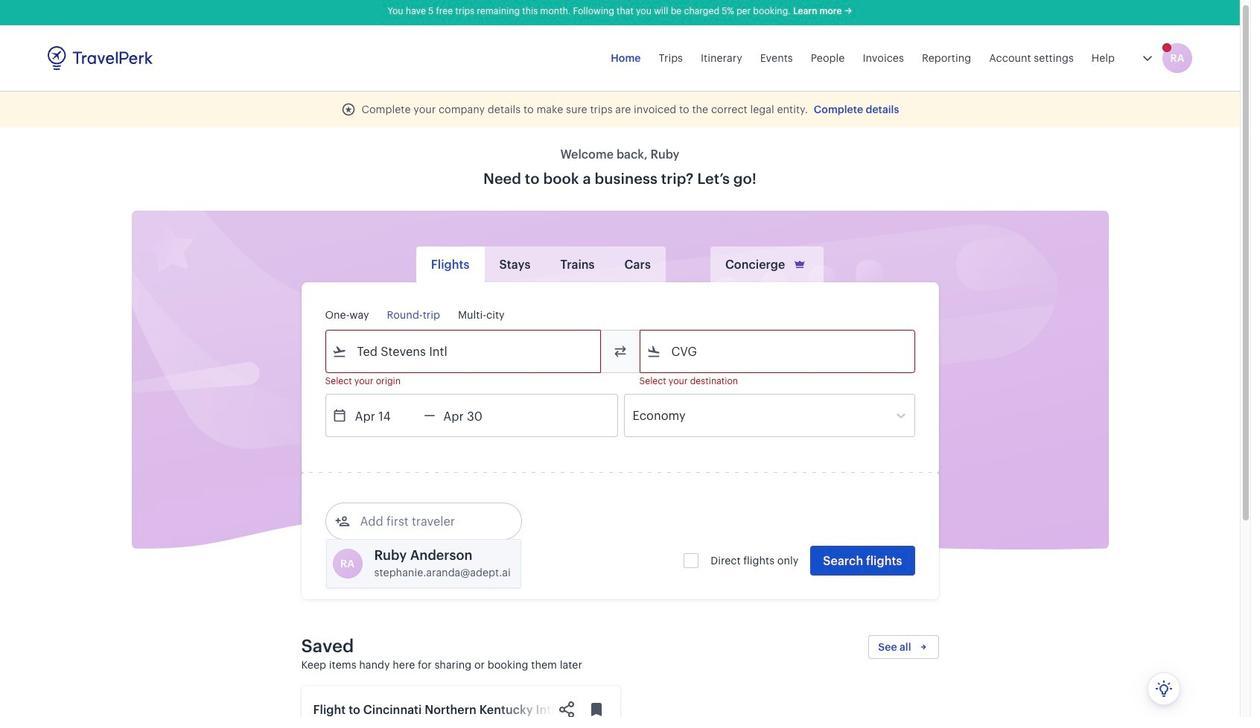 Task type: describe. For each thing, give the bounding box(es) containing it.
Add first traveler search field
[[350, 509, 505, 533]]

From search field
[[347, 340, 580, 363]]

Depart text field
[[347, 395, 424, 436]]



Task type: locate. For each thing, give the bounding box(es) containing it.
To search field
[[661, 340, 895, 363]]

Return text field
[[435, 395, 513, 436]]



Task type: vqa. For each thing, say whether or not it's contained in the screenshot.
Add first traveler search field
yes



